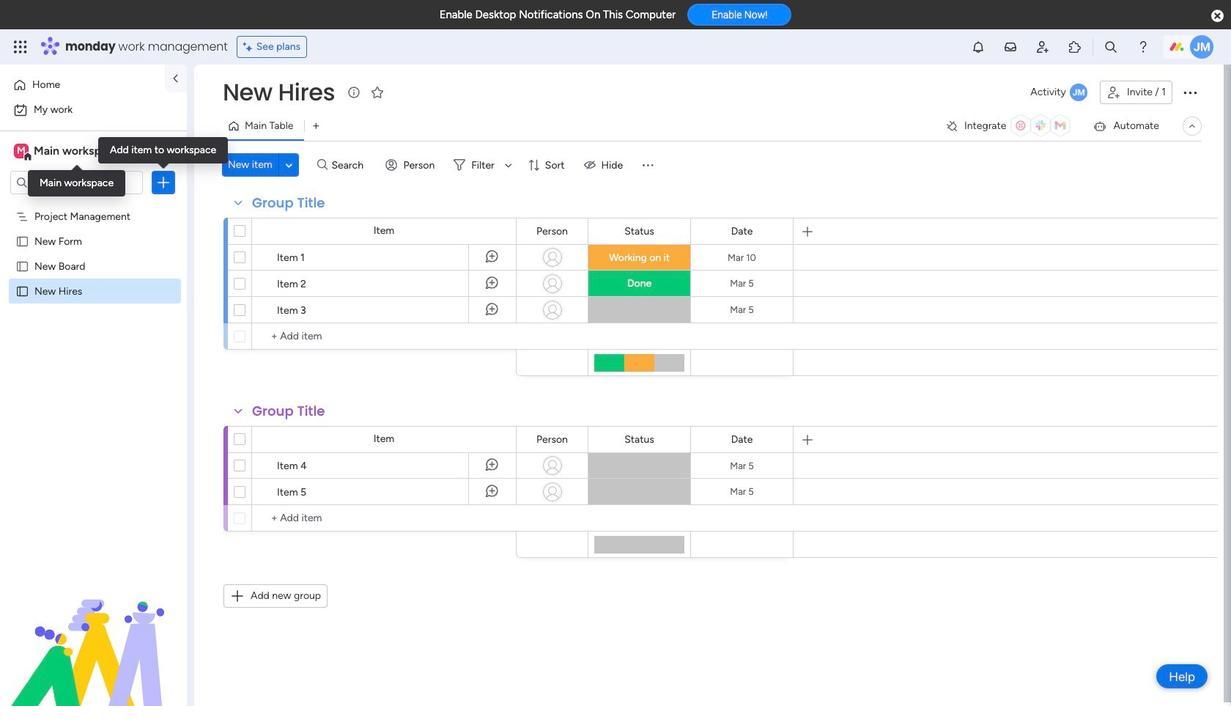 Task type: describe. For each thing, give the bounding box(es) containing it.
menu image
[[641, 158, 656, 172]]

board activity image
[[1070, 84, 1088, 101]]

see plans image
[[243, 39, 256, 55]]

lottie animation element
[[0, 558, 187, 706]]

jeremy miller image
[[1191, 35, 1214, 59]]

invite members image
[[1036, 40, 1051, 54]]

+ Add item text field
[[260, 328, 510, 345]]

lottie animation image
[[0, 558, 187, 706]]

Search in workspace field
[[31, 174, 122, 191]]

help image
[[1136, 40, 1151, 54]]

show board description image
[[345, 85, 363, 100]]

update feed image
[[1004, 40, 1018, 54]]

1 vertical spatial option
[[9, 98, 178, 122]]

2 vertical spatial option
[[0, 203, 187, 206]]



Task type: locate. For each thing, give the bounding box(es) containing it.
arrow down image
[[500, 156, 518, 174]]

Search field
[[328, 155, 372, 175]]

options image
[[1182, 84, 1200, 101], [156, 175, 171, 190]]

public board image
[[15, 259, 29, 273]]

0 horizontal spatial options image
[[156, 175, 171, 190]]

public board image
[[15, 234, 29, 248], [15, 284, 29, 298]]

1 vertical spatial options image
[[156, 175, 171, 190]]

list box
[[0, 201, 187, 501]]

1 vertical spatial public board image
[[15, 284, 29, 298]]

monday marketplace image
[[1068, 40, 1083, 54]]

add view image
[[313, 121, 319, 132]]

angle down image
[[286, 159, 293, 170]]

collapse board header image
[[1187, 120, 1199, 132]]

workspace selection element
[[14, 142, 122, 161]]

public board image down public board image
[[15, 284, 29, 298]]

1 horizontal spatial options image
[[1182, 84, 1200, 101]]

2 public board image from the top
[[15, 284, 29, 298]]

+ Add item text field
[[260, 510, 510, 527]]

None field
[[219, 77, 339, 108], [249, 194, 329, 213], [533, 223, 572, 239], [621, 223, 658, 239], [728, 223, 757, 239], [249, 402, 329, 421], [533, 432, 572, 448], [621, 432, 658, 448], [728, 432, 757, 448], [219, 77, 339, 108], [249, 194, 329, 213], [533, 223, 572, 239], [621, 223, 658, 239], [728, 223, 757, 239], [249, 402, 329, 421], [533, 432, 572, 448], [621, 432, 658, 448], [728, 432, 757, 448]]

option
[[9, 73, 156, 97], [9, 98, 178, 122], [0, 203, 187, 206]]

0 vertical spatial options image
[[1182, 84, 1200, 101]]

1 public board image from the top
[[15, 234, 29, 248]]

0 vertical spatial public board image
[[15, 234, 29, 248]]

search everything image
[[1104, 40, 1119, 54]]

v2 search image
[[317, 157, 328, 173]]

notifications image
[[972, 40, 986, 54]]

add to favorites image
[[370, 85, 385, 99]]

public board image up public board image
[[15, 234, 29, 248]]

select product image
[[13, 40, 28, 54]]

dapulse close image
[[1212, 9, 1224, 23]]

0 vertical spatial option
[[9, 73, 156, 97]]

workspace image
[[14, 143, 29, 159]]



Task type: vqa. For each thing, say whether or not it's contained in the screenshot.
Show board description image
yes



